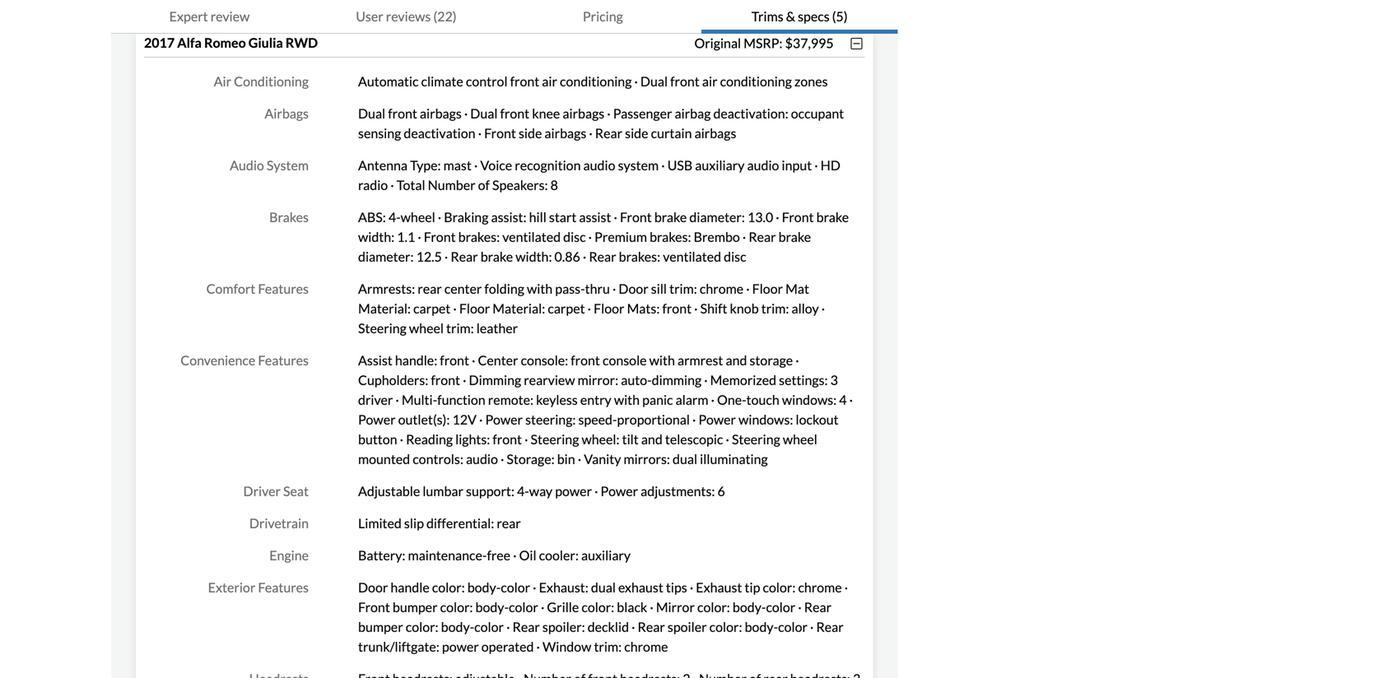 Task type: locate. For each thing, give the bounding box(es) containing it.
slip
[[404, 515, 424, 532]]

4- inside abs: 4-wheel · braking assist: hill start assist · front brake diameter: 13.0 · front brake width: 1.1 · front brakes: ventilated disc · premium brakes: brembo · rear brake diameter: 12.5 · rear brake width: 0.86 · rear brakes: ventilated disc
[[388, 209, 401, 225]]

audio left input
[[747, 157, 779, 173]]

steering down steering:
[[531, 432, 579, 448]]

material: down armrests:
[[358, 301, 411, 317]]

front up voice
[[484, 125, 516, 141]]

4- right "support:" on the bottom of the page
[[517, 483, 529, 499]]

front inside armrests: rear center folding with pass-thru · door sill trim: chrome · floor mat material: carpet · floor material: carpet · floor mats: front · shift knob trim: alloy · steering wheel trim: leather
[[662, 301, 692, 317]]

mat
[[786, 281, 809, 297]]

1 side from the left
[[519, 125, 542, 141]]

dual
[[673, 451, 697, 467], [591, 580, 616, 596]]

power left operated
[[442, 639, 479, 655]]

0 vertical spatial width:
[[358, 229, 395, 245]]

0 vertical spatial features
[[258, 281, 309, 297]]

2 carpet from the left
[[548, 301, 585, 317]]

air up airbag
[[702, 73, 718, 89]]

1 horizontal spatial air
[[702, 73, 718, 89]]

proportional
[[617, 412, 690, 428]]

with down auto- at the bottom
[[614, 392, 640, 408]]

assist
[[579, 209, 611, 225]]

1 vertical spatial chrome
[[798, 580, 842, 596]]

1 vertical spatial and
[[641, 432, 663, 448]]

1 vertical spatial 4-
[[517, 483, 529, 499]]

floor left the mat at the right top
[[752, 281, 783, 297]]

cupholders:
[[358, 372, 428, 388]]

0 vertical spatial wheel
[[401, 209, 435, 225]]

radio
[[358, 177, 388, 193]]

and
[[726, 352, 747, 369], [641, 432, 663, 448]]

0 vertical spatial power
[[555, 483, 592, 499]]

0 vertical spatial auxiliary
[[695, 157, 745, 173]]

audio down lights:
[[466, 451, 498, 467]]

chrome down black
[[624, 639, 668, 655]]

alloy
[[792, 301, 819, 317]]

front left knee
[[500, 105, 530, 122]]

exhaust
[[696, 580, 742, 596]]

front up "trunk/liftgate:"
[[358, 599, 390, 616]]

dual up sensing
[[358, 105, 385, 122]]

0 vertical spatial dual
[[673, 451, 697, 467]]

0 horizontal spatial diameter:
[[358, 249, 414, 265]]

wheel up handle:
[[409, 320, 444, 336]]

romeo
[[204, 35, 246, 51]]

braking
[[444, 209, 489, 225]]

power right the way
[[555, 483, 592, 499]]

2 vertical spatial features
[[258, 580, 309, 596]]

features right convenience
[[258, 352, 309, 369]]

0 vertical spatial rear
[[418, 281, 442, 297]]

automatic climate control front air conditioning · dual front air conditioning zones
[[358, 73, 828, 89]]

steering up assist
[[358, 320, 407, 336]]

0 vertical spatial 4-
[[388, 209, 401, 225]]

auxiliary
[[695, 157, 745, 173], [581, 548, 631, 564]]

trim: left leather
[[446, 320, 474, 336]]

front down the 'sill'
[[662, 301, 692, 317]]

1 horizontal spatial audio
[[583, 157, 615, 173]]

comfort
[[206, 281, 255, 297]]

width: left 0.86
[[516, 249, 552, 265]]

front right 13.0
[[782, 209, 814, 225]]

steering up illuminating
[[732, 432, 780, 448]]

pricing tab
[[505, 0, 701, 34]]

0 horizontal spatial dual
[[591, 580, 616, 596]]

2 horizontal spatial audio
[[747, 157, 779, 173]]

1 horizontal spatial auxiliary
[[695, 157, 745, 173]]

1 horizontal spatial disc
[[724, 249, 746, 265]]

steering
[[358, 320, 407, 336], [531, 432, 579, 448], [732, 432, 780, 448]]

diameter: down 1.1
[[358, 249, 414, 265]]

assist:
[[491, 209, 527, 225]]

trims & specs (5) tab
[[701, 0, 898, 34]]

1 features from the top
[[258, 281, 309, 297]]

1 horizontal spatial door
[[619, 281, 649, 297]]

brake up the mat at the right top
[[779, 229, 811, 245]]

zones
[[795, 73, 828, 89]]

airbags down airbag
[[695, 125, 736, 141]]

disc up 0.86
[[563, 229, 586, 245]]

0 horizontal spatial door
[[358, 580, 388, 596]]

one-
[[717, 392, 746, 408]]

door down the battery:
[[358, 580, 388, 596]]

lumbar
[[423, 483, 463, 499]]

material:
[[358, 301, 411, 317], [493, 301, 545, 317]]

deactivation:
[[713, 105, 788, 122]]

audio
[[583, 157, 615, 173], [747, 157, 779, 173], [466, 451, 498, 467]]

auxiliary right usb
[[695, 157, 745, 173]]

features for convenience features
[[258, 352, 309, 369]]

rear down '12.5'
[[418, 281, 442, 297]]

abs:
[[358, 209, 386, 225]]

0 horizontal spatial disc
[[563, 229, 586, 245]]

with inside armrests: rear center folding with pass-thru · door sill trim: chrome · floor mat material: carpet · floor material: carpet · floor mats: front · shift knob trim: alloy · steering wheel trim: leather
[[527, 281, 553, 297]]

tab list containing expert review
[[111, 0, 898, 34]]

1 vertical spatial rear
[[497, 515, 521, 532]]

0 horizontal spatial material:
[[358, 301, 411, 317]]

sensing
[[358, 125, 401, 141]]

windows: down "touch"
[[739, 412, 793, 428]]

center
[[444, 281, 482, 297]]

audio
[[230, 157, 264, 173]]

0 vertical spatial and
[[726, 352, 747, 369]]

front inside the dual front airbags · dual front knee airbags · passenger airbag deactivation: occupant sensing deactivation · front side airbags · rear side curtain airbags
[[484, 125, 516, 141]]

0 vertical spatial chrome
[[700, 281, 744, 297]]

power up button
[[358, 412, 396, 428]]

ventilated down brembo at the right of page
[[663, 249, 721, 265]]

0 horizontal spatial conditioning
[[560, 73, 632, 89]]

passenger
[[613, 105, 672, 122]]

features down engine
[[258, 580, 309, 596]]

1 vertical spatial features
[[258, 352, 309, 369]]

0 horizontal spatial audio
[[466, 451, 498, 467]]

brake down hd at the top of page
[[816, 209, 849, 225]]

0 horizontal spatial and
[[641, 432, 663, 448]]

material: down folding at the top of the page
[[493, 301, 545, 317]]

storage:
[[507, 451, 555, 467]]

0 horizontal spatial power
[[442, 639, 479, 655]]

handle:
[[395, 352, 437, 369]]

0 vertical spatial windows:
[[782, 392, 837, 408]]

with up dimming
[[649, 352, 675, 369]]

1 horizontal spatial side
[[625, 125, 648, 141]]

1 horizontal spatial and
[[726, 352, 747, 369]]

0 horizontal spatial width:
[[358, 229, 395, 245]]

msrp:
[[744, 35, 783, 51]]

armrests: rear center folding with pass-thru · door sill trim: chrome · floor mat material: carpet · floor material: carpet · floor mats: front · shift knob trim: alloy · steering wheel trim: leather
[[358, 281, 825, 336]]

carpet down center
[[413, 301, 451, 317]]

1 horizontal spatial rear
[[497, 515, 521, 532]]

controls:
[[413, 451, 463, 467]]

chrome up shift at top right
[[700, 281, 744, 297]]

2 vertical spatial chrome
[[624, 639, 668, 655]]

door up mats:
[[619, 281, 649, 297]]

0 horizontal spatial ventilated
[[502, 229, 561, 245]]

bumper up "trunk/liftgate:"
[[358, 619, 403, 635]]

0 horizontal spatial 4-
[[388, 209, 401, 225]]

1 horizontal spatial material:
[[493, 301, 545, 317]]

air
[[214, 73, 231, 89]]

width:
[[358, 229, 395, 245], [516, 249, 552, 265]]

windows:
[[782, 392, 837, 408], [739, 412, 793, 428]]

auxiliary right cooler:
[[581, 548, 631, 564]]

and up memorized
[[726, 352, 747, 369]]

adjustable lumbar support: 4-way power · power adjustments: 6
[[358, 483, 725, 499]]

memorized
[[710, 372, 776, 388]]

1 horizontal spatial dual
[[470, 105, 498, 122]]

and down proportional
[[641, 432, 663, 448]]

abs: 4-wheel · braking assist: hill start assist · front brake diameter: 13.0 · front brake width: 1.1 · front brakes: ventilated disc · premium brakes: brembo · rear brake diameter: 12.5 · rear brake width: 0.86 · rear brakes: ventilated disc
[[358, 209, 849, 265]]

0 horizontal spatial auxiliary
[[581, 548, 631, 564]]

$37,995
[[785, 35, 834, 51]]

1.1
[[397, 229, 415, 245]]

trim: down decklid
[[594, 639, 622, 655]]

brake up folding at the top of the page
[[481, 249, 513, 265]]

airbags down automatic climate control front air conditioning · dual front air conditioning zones
[[563, 105, 604, 122]]

1 horizontal spatial carpet
[[548, 301, 585, 317]]

width: down abs:
[[358, 229, 395, 245]]

2017 alfa romeo giulia rwd
[[144, 35, 318, 51]]

front up storage:
[[493, 432, 522, 448]]

bumper down the 'handle'
[[393, 599, 438, 616]]

with left pass-
[[527, 281, 553, 297]]

features
[[258, 281, 309, 297], [258, 352, 309, 369], [258, 580, 309, 596]]

with
[[527, 281, 553, 297], [649, 352, 675, 369], [614, 392, 640, 408]]

front up premium
[[620, 209, 652, 225]]

1 horizontal spatial conditioning
[[720, 73, 792, 89]]

audio left 'system' at the left of the page
[[583, 157, 615, 173]]

wheel down "lockout" at the bottom right of page
[[783, 432, 817, 448]]

button
[[358, 432, 397, 448]]

auxiliary inside antenna type: mast · voice recognition audio system · usb auxiliary audio input · hd radio · total number of speakers: 8
[[695, 157, 745, 173]]

dual up passenger
[[640, 73, 668, 89]]

1 horizontal spatial ventilated
[[663, 249, 721, 265]]

brakes: down braking
[[458, 229, 500, 245]]

floor down thru
[[594, 301, 624, 317]]

disc down brembo at the right of page
[[724, 249, 746, 265]]

1 horizontal spatial with
[[614, 392, 640, 408]]

2 horizontal spatial dual
[[640, 73, 668, 89]]

0 vertical spatial disc
[[563, 229, 586, 245]]

knee
[[532, 105, 560, 122]]

3 features from the top
[[258, 580, 309, 596]]

bumper
[[393, 599, 438, 616], [358, 619, 403, 635]]

1 vertical spatial dual
[[591, 580, 616, 596]]

2 vertical spatial wheel
[[783, 432, 817, 448]]

0 horizontal spatial with
[[527, 281, 553, 297]]

number
[[428, 177, 476, 193]]

user reviews (22)
[[356, 8, 457, 24]]

airbags down knee
[[545, 125, 586, 141]]

front up '12.5'
[[424, 229, 456, 245]]

1 horizontal spatial dual
[[673, 451, 697, 467]]

rear up free
[[497, 515, 521, 532]]

front up sensing
[[388, 105, 417, 122]]

driver seat
[[243, 483, 309, 499]]

1 horizontal spatial steering
[[531, 432, 579, 448]]

power
[[555, 483, 592, 499], [442, 639, 479, 655]]

oil
[[519, 548, 536, 564]]

0 horizontal spatial air
[[542, 73, 557, 89]]

original
[[694, 35, 741, 51]]

outlet(s):
[[398, 412, 450, 428]]

trims & specs (5)
[[752, 8, 848, 24]]

telescopic
[[665, 432, 723, 448]]

0 vertical spatial door
[[619, 281, 649, 297]]

automatic
[[358, 73, 419, 89]]

1 vertical spatial wheel
[[409, 320, 444, 336]]

dual down the telescopic
[[673, 451, 697, 467]]

conditioning up the dual front airbags · dual front knee airbags · passenger airbag deactivation: occupant sensing deactivation · front side airbags · rear side curtain airbags
[[560, 73, 632, 89]]

system
[[618, 157, 659, 173]]

chrome right tip
[[798, 580, 842, 596]]

chrome inside armrests: rear center folding with pass-thru · door sill trim: chrome · floor mat material: carpet · floor material: carpet · floor mats: front · shift knob trim: alloy · steering wheel trim: leather
[[700, 281, 744, 297]]

4- right abs:
[[388, 209, 401, 225]]

shift
[[700, 301, 727, 317]]

0 horizontal spatial side
[[519, 125, 542, 141]]

features right "comfort"
[[258, 281, 309, 297]]

1 vertical spatial power
[[442, 639, 479, 655]]

occupant
[[791, 105, 844, 122]]

dimming
[[652, 372, 702, 388]]

airbag
[[675, 105, 711, 122]]

0.86
[[555, 249, 580, 265]]

settings:
[[779, 372, 828, 388]]

thru
[[585, 281, 610, 297]]

air up knee
[[542, 73, 557, 89]]

diameter:
[[689, 209, 745, 225], [358, 249, 414, 265]]

battery:
[[358, 548, 405, 564]]

tab list
[[111, 0, 898, 34]]

exterior features
[[208, 580, 309, 596]]

0 vertical spatial with
[[527, 281, 553, 297]]

0 horizontal spatial steering
[[358, 320, 407, 336]]

0 vertical spatial diameter:
[[689, 209, 745, 225]]

2 horizontal spatial with
[[649, 352, 675, 369]]

wheel up 1.1
[[401, 209, 435, 225]]

windows: down settings:
[[782, 392, 837, 408]]

mirror:
[[578, 372, 618, 388]]

carpet down pass-
[[548, 301, 585, 317]]

side down passenger
[[625, 125, 648, 141]]

floor down center
[[459, 301, 490, 317]]

floor
[[752, 281, 783, 297], [459, 301, 490, 317], [594, 301, 624, 317]]

armrests:
[[358, 281, 415, 297]]

2 features from the top
[[258, 352, 309, 369]]

audio system
[[230, 157, 309, 173]]

side down knee
[[519, 125, 542, 141]]

front up airbag
[[670, 73, 700, 89]]

0 horizontal spatial carpet
[[413, 301, 451, 317]]

0 horizontal spatial rear
[[418, 281, 442, 297]]

1 vertical spatial diameter:
[[358, 249, 414, 265]]

dual left 'exhaust'
[[591, 580, 616, 596]]

tips
[[666, 580, 687, 596]]

dual inside assist handle: front · center console: front console with armrest and storage · cupholders: front · dimming rearview mirror: auto-dimming · memorized settings: 3 driver · multi-function remote: keyless entry with panic alarm · one-touch windows: 4 · power outlet(s): 12v · power steering: speed-proportional · power windows: lockout button · reading lights: front · steering wheel: tilt and telescopic · steering wheel mounted controls: audio · storage: bin · vanity mirrors: dual illuminating
[[673, 451, 697, 467]]

1 horizontal spatial power
[[555, 483, 592, 499]]

1 horizontal spatial chrome
[[700, 281, 744, 297]]

features for comfort features
[[258, 281, 309, 297]]

diameter: up brembo at the right of page
[[689, 209, 745, 225]]

wheel inside abs: 4-wheel · braking assist: hill start assist · front brake diameter: 13.0 · front brake width: 1.1 · front brakes: ventilated disc · premium brakes: brembo · rear brake diameter: 12.5 · rear brake width: 0.86 · rear brakes: ventilated disc
[[401, 209, 435, 225]]

power down one-
[[699, 412, 736, 428]]

antenna type: mast · voice recognition audio system · usb auxiliary audio input · hd radio · total number of speakers: 8
[[358, 157, 841, 193]]

rear
[[418, 281, 442, 297], [497, 515, 521, 532]]

air
[[542, 73, 557, 89], [702, 73, 718, 89]]

2 side from the left
[[625, 125, 648, 141]]

13.0
[[748, 209, 773, 225]]

1 vertical spatial disc
[[724, 249, 746, 265]]

conditioning up deactivation:
[[720, 73, 792, 89]]

1 horizontal spatial width:
[[516, 249, 552, 265]]

0 horizontal spatial floor
[[459, 301, 490, 317]]

ventilated down hill on the top left of the page
[[502, 229, 561, 245]]

dual down 'control'
[[470, 105, 498, 122]]

1 vertical spatial door
[[358, 580, 388, 596]]

1 vertical spatial width:
[[516, 249, 552, 265]]



Task type: describe. For each thing, give the bounding box(es) containing it.
0 horizontal spatial dual
[[358, 105, 385, 122]]

brakes: down premium
[[619, 249, 660, 265]]

hill
[[529, 209, 547, 225]]

0 horizontal spatial chrome
[[624, 639, 668, 655]]

mounted
[[358, 451, 410, 467]]

brake down usb
[[654, 209, 687, 225]]

limited
[[358, 515, 402, 532]]

remote:
[[488, 392, 534, 408]]

1 horizontal spatial 4-
[[517, 483, 529, 499]]

1 conditioning from the left
[[560, 73, 632, 89]]

decklid
[[588, 619, 629, 635]]

trim: down the mat at the right top
[[761, 301, 789, 317]]

front right 'control'
[[510, 73, 539, 89]]

2017
[[144, 35, 175, 51]]

bin
[[557, 451, 575, 467]]

power down vanity
[[601, 483, 638, 499]]

user
[[356, 8, 383, 24]]

2 horizontal spatial chrome
[[798, 580, 842, 596]]

system
[[267, 157, 309, 173]]

review
[[211, 8, 250, 24]]

&
[[786, 8, 795, 24]]

12.5
[[416, 249, 442, 265]]

trims
[[752, 8, 784, 24]]

driver
[[358, 392, 393, 408]]

pass-
[[555, 281, 585, 297]]

airbags up the deactivation at the left of page
[[420, 105, 462, 122]]

trim: inside door handle color: body-color · exhaust: dual exhaust tips · exhaust tip color: chrome · front bumper color: body-color · grille color: black · mirror color: body-color · rear bumper color: body-color · rear spoiler: decklid · rear spoiler color: body-color · rear trunk/liftgate: power operated · window trim: chrome
[[594, 639, 622, 655]]

user reviews (22) tab
[[308, 0, 505, 34]]

limited slip differential: rear
[[358, 515, 521, 532]]

6
[[718, 483, 725, 499]]

rear inside the dual front airbags · dual front knee airbags · passenger airbag deactivation: occupant sensing deactivation · front side airbags · rear side curtain airbags
[[595, 125, 622, 141]]

mirrors:
[[624, 451, 670, 467]]

rwd
[[286, 35, 318, 51]]

(22)
[[433, 8, 457, 24]]

adjustable
[[358, 483, 420, 499]]

vanity
[[584, 451, 621, 467]]

trim: right the 'sill'
[[669, 281, 697, 297]]

1 horizontal spatial floor
[[594, 301, 624, 317]]

dual inside door handle color: body-color · exhaust: dual exhaust tips · exhaust tip color: chrome · front bumper color: body-color · grille color: black · mirror color: body-color · rear bumper color: body-color · rear spoiler: decklid · rear spoiler color: body-color · rear trunk/liftgate: power operated · window trim: chrome
[[591, 580, 616, 596]]

rearview
[[524, 372, 575, 388]]

trunk/liftgate:
[[358, 639, 439, 655]]

1 vertical spatial auxiliary
[[581, 548, 631, 564]]

giulia
[[248, 35, 283, 51]]

adjustments:
[[641, 483, 715, 499]]

spoiler
[[668, 619, 707, 635]]

expert review tab
[[111, 0, 308, 34]]

wheel inside assist handle: front · center console: front console with armrest and storage · cupholders: front · dimming rearview mirror: auto-dimming · memorized settings: 3 driver · multi-function remote: keyless entry with panic alarm · one-touch windows: 4 · power outlet(s): 12v · power steering: speed-proportional · power windows: lockout button · reading lights: front · steering wheel: tilt and telescopic · steering wheel mounted controls: audio · storage: bin · vanity mirrors: dual illuminating
[[783, 432, 817, 448]]

antenna
[[358, 157, 408, 173]]

1 air from the left
[[542, 73, 557, 89]]

front right handle:
[[440, 352, 469, 369]]

mirror
[[656, 599, 695, 616]]

1 vertical spatial ventilated
[[663, 249, 721, 265]]

tilt
[[622, 432, 639, 448]]

1 horizontal spatial diameter:
[[689, 209, 745, 225]]

touch
[[746, 392, 780, 408]]

brakes: left brembo at the right of page
[[650, 229, 691, 245]]

seat
[[283, 483, 309, 499]]

steering inside armrests: rear center folding with pass-thru · door sill trim: chrome · floor mat material: carpet · floor material: carpet · floor mats: front · shift knob trim: alloy · steering wheel trim: leather
[[358, 320, 407, 336]]

2 horizontal spatial steering
[[732, 432, 780, 448]]

expert
[[169, 8, 208, 24]]

alarm
[[676, 392, 708, 408]]

reading
[[406, 432, 453, 448]]

2 conditioning from the left
[[720, 73, 792, 89]]

specs
[[798, 8, 830, 24]]

4
[[839, 392, 847, 408]]

front inside door handle color: body-color · exhaust: dual exhaust tips · exhaust tip color: chrome · front bumper color: body-color · grille color: black · mirror color: body-color · rear bumper color: body-color · rear spoiler: decklid · rear spoiler color: body-color · rear trunk/liftgate: power operated · window trim: chrome
[[358, 599, 390, 616]]

door inside armrests: rear center folding with pass-thru · door sill trim: chrome · floor mat material: carpet · floor material: carpet · floor mats: front · shift knob trim: alloy · steering wheel trim: leather
[[619, 281, 649, 297]]

1 vertical spatial bumper
[[358, 619, 403, 635]]

cooler:
[[539, 548, 579, 564]]

pricing
[[583, 8, 623, 24]]

center
[[478, 352, 518, 369]]

0 vertical spatial bumper
[[393, 599, 438, 616]]

hd
[[821, 157, 841, 173]]

exhaust:
[[539, 580, 589, 596]]

rear inside armrests: rear center folding with pass-thru · door sill trim: chrome · floor mat material: carpet · floor material: carpet · floor mats: front · shift knob trim: alloy · steering wheel trim: leather
[[418, 281, 442, 297]]

1 vertical spatial with
[[649, 352, 675, 369]]

1 carpet from the left
[[413, 301, 451, 317]]

2 vertical spatial with
[[614, 392, 640, 408]]

features for exterior features
[[258, 580, 309, 596]]

front up mirror:
[[571, 352, 600, 369]]

spoiler:
[[542, 619, 585, 635]]

total
[[397, 177, 425, 193]]

grille
[[547, 599, 579, 616]]

speakers:
[[492, 177, 548, 193]]

entry
[[580, 392, 612, 408]]

assist handle: front · center console: front console with armrest and storage · cupholders: front · dimming rearview mirror: auto-dimming · memorized settings: 3 driver · multi-function remote: keyless entry with panic alarm · one-touch windows: 4 · power outlet(s): 12v · power steering: speed-proportional · power windows: lockout button · reading lights: front · steering wheel: tilt and telescopic · steering wheel mounted controls: audio · storage: bin · vanity mirrors: dual illuminating
[[358, 352, 853, 467]]

storage
[[750, 352, 793, 369]]

voice
[[480, 157, 512, 173]]

maintenance-
[[408, 548, 487, 564]]

door inside door handle color: body-color · exhaust: dual exhaust tips · exhaust tip color: chrome · front bumper color: body-color · grille color: black · mirror color: body-color · rear bumper color: body-color · rear spoiler: decklid · rear spoiler color: body-color · rear trunk/liftgate: power operated · window trim: chrome
[[358, 580, 388, 596]]

support:
[[466, 483, 514, 499]]

climate
[[421, 73, 463, 89]]

1 material: from the left
[[358, 301, 411, 317]]

assist
[[358, 352, 393, 369]]

expert review
[[169, 8, 250, 24]]

1 vertical spatial windows:
[[739, 412, 793, 428]]

0 vertical spatial ventilated
[[502, 229, 561, 245]]

air conditioning
[[214, 73, 309, 89]]

wheel:
[[582, 432, 620, 448]]

recognition
[[515, 157, 581, 173]]

wheel inside armrests: rear center folding with pass-thru · door sill trim: chrome · floor mat material: carpet · floor material: carpet · floor mats: front · shift knob trim: alloy · steering wheel trim: leather
[[409, 320, 444, 336]]

battery: maintenance-free · oil cooler: auxiliary
[[358, 548, 631, 564]]

speed-
[[578, 412, 617, 428]]

panic
[[642, 392, 673, 408]]

auto-
[[621, 372, 652, 388]]

front up function
[[431, 372, 460, 388]]

2 air from the left
[[702, 73, 718, 89]]

lights:
[[455, 432, 490, 448]]

convenience
[[181, 352, 255, 369]]

reviews
[[386, 8, 431, 24]]

illuminating
[[700, 451, 768, 467]]

engine
[[269, 548, 309, 564]]

lockout
[[796, 412, 839, 428]]

2 material: from the left
[[493, 301, 545, 317]]

2 horizontal spatial floor
[[752, 281, 783, 297]]

power inside door handle color: body-color · exhaust: dual exhaust tips · exhaust tip color: chrome · front bumper color: body-color · grille color: black · mirror color: body-color · rear bumper color: body-color · rear spoiler: decklid · rear spoiler color: body-color · rear trunk/liftgate: power operated · window trim: chrome
[[442, 639, 479, 655]]

folding
[[484, 281, 524, 297]]

console
[[603, 352, 647, 369]]

audio inside assist handle: front · center console: front console with armrest and storage · cupholders: front · dimming rearview mirror: auto-dimming · memorized settings: 3 driver · multi-function remote: keyless entry with panic alarm · one-touch windows: 4 · power outlet(s): 12v · power steering: speed-proportional · power windows: lockout button · reading lights: front · steering wheel: tilt and telescopic · steering wheel mounted controls: audio · storage: bin · vanity mirrors: dual illuminating
[[466, 451, 498, 467]]

sill
[[651, 281, 667, 297]]

power down remote:
[[485, 412, 523, 428]]

minus square image
[[849, 37, 865, 50]]

drivetrain
[[249, 515, 309, 532]]

armrest
[[678, 352, 723, 369]]

black
[[617, 599, 647, 616]]



Task type: vqa. For each thing, say whether or not it's contained in the screenshot.


